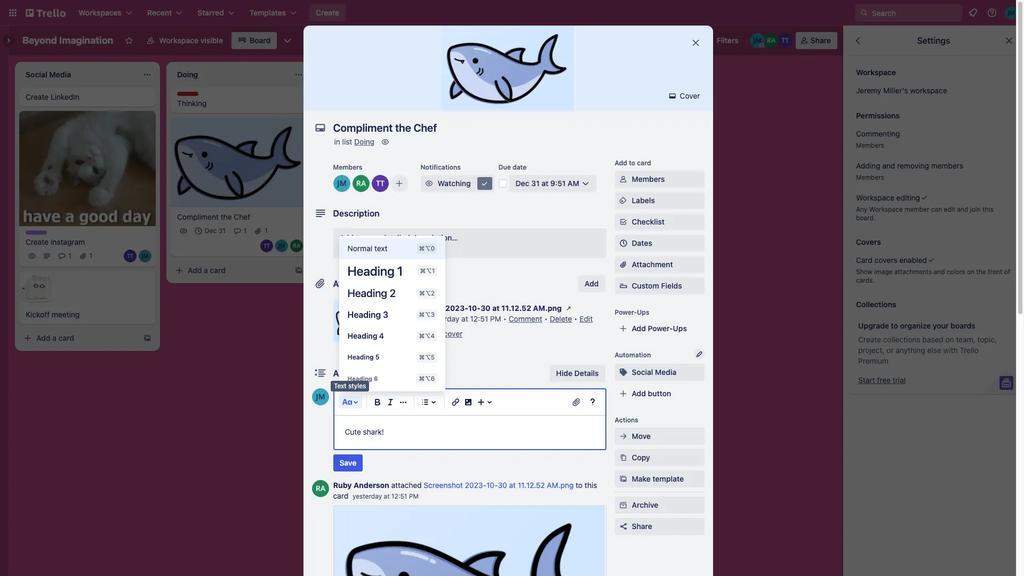 Task type: vqa. For each thing, say whether or not it's contained in the screenshot.
Your boards with 3 items element
no



Task type: locate. For each thing, give the bounding box(es) containing it.
heading 3
[[348, 310, 389, 320]]

31 left 9:51
[[532, 179, 540, 188]]

italic ⌘i image
[[384, 396, 397, 409]]

0 horizontal spatial jeremy miller (jeremymiller198) image
[[139, 250, 152, 263]]

create for create linkedin
[[26, 92, 49, 101]]

1 horizontal spatial this
[[983, 206, 994, 214]]

1 horizontal spatial add a card
[[188, 266, 226, 275]]

sm image inside the watching 'button'
[[424, 178, 435, 189]]

terry turtle (terryturtle) image
[[778, 33, 793, 48]]

on right the colors
[[968, 268, 975, 276]]

dec inside 'button'
[[516, 179, 530, 188]]

jeremy
[[857, 86, 882, 95]]

1 vertical spatial automation
[[615, 351, 652, 359]]

archive link
[[615, 497, 705, 514]]

31 for dec 31
[[219, 227, 226, 235]]

sm image inside automation button
[[637, 32, 652, 47]]

0 vertical spatial a
[[356, 233, 360, 242]]

2 vertical spatial to
[[576, 481, 583, 490]]

this inside any workspace member can edit and join this board.
[[983, 206, 994, 214]]

create
[[316, 8, 340, 17], [26, 92, 49, 101], [26, 238, 49, 247], [859, 335, 882, 344]]

create inside button
[[316, 8, 340, 17]]

add inside add button button
[[632, 389, 646, 398]]

sm image inside cover link
[[668, 91, 678, 101]]

text
[[375, 244, 388, 253]]

0 horizontal spatial create from template… image
[[295, 266, 303, 275]]

0 horizontal spatial the
[[221, 212, 232, 221]]

heading for heading 5
[[348, 353, 374, 361]]

0 vertical spatial power-ups
[[590, 36, 629, 45]]

organize
[[901, 321, 932, 330]]

the left chef
[[221, 212, 232, 221]]

automation inside button
[[652, 36, 693, 45]]

0 vertical spatial share
[[811, 36, 832, 45]]

a down dec 31 checkbox at left
[[204, 266, 208, 275]]

0 horizontal spatial 31
[[219, 227, 226, 235]]

members up the labels
[[632, 175, 665, 184]]

1 vertical spatial list
[[343, 137, 353, 146]]

add up members link
[[615, 159, 628, 167]]

list
[[534, 69, 545, 78], [343, 137, 353, 146]]

1 down the create instagram link
[[89, 252, 92, 260]]

12:51
[[471, 314, 489, 323], [392, 493, 408, 501]]

card down 'meeting'
[[58, 334, 74, 343]]

members down commenting
[[857, 141, 885, 149]]

0 horizontal spatial power-
[[590, 36, 615, 45]]

sm image inside labels link
[[618, 195, 629, 206]]

add a card down dec 31 checkbox at left
[[188, 266, 226, 275]]

2 horizontal spatial to
[[892, 321, 899, 330]]

sm image for make template
[[618, 474, 629, 485]]

0 vertical spatial 10-
[[469, 304, 481, 313]]

kickoff
[[26, 310, 50, 319]]

add inside add power-ups "link"
[[632, 324, 646, 333]]

hide
[[557, 369, 573, 378]]

filters button
[[701, 32, 742, 49]]

2023-
[[446, 304, 469, 313], [465, 481, 487, 490]]

Board name text field
[[17, 32, 119, 49]]

1 horizontal spatial 31
[[532, 179, 540, 188]]

sm image down the add to card
[[618, 174, 629, 185]]

and left the colors
[[935, 268, 946, 276]]

board.
[[857, 214, 876, 222]]

sm image inside members link
[[618, 174, 629, 185]]

create for create
[[316, 8, 340, 17]]

upgrade to organize your boards create collections based on team, topic, project, or anything else with trello premium
[[859, 321, 998, 366]]

cover link
[[664, 88, 707, 105]]

covers
[[875, 256, 898, 265]]

add inside the add another list button
[[489, 69, 503, 78]]

social
[[632, 368, 654, 377]]

1 horizontal spatial dec
[[516, 179, 530, 188]]

add power-ups link
[[615, 320, 705, 337]]

0 horizontal spatial share button
[[615, 518, 705, 535]]

screenshot
[[402, 304, 444, 313], [424, 481, 463, 490]]

1 horizontal spatial add a card button
[[171, 262, 290, 279]]

to for organize
[[892, 321, 899, 330]]

the
[[221, 212, 232, 221], [977, 268, 987, 276]]

add a card for add a card button associated with bottommost create from template… image
[[188, 266, 226, 275]]

a for bottommost create from template… image
[[204, 266, 208, 275]]

1 vertical spatial yesterday
[[353, 493, 382, 501]]

1 vertical spatial this
[[585, 481, 598, 490]]

filters
[[717, 36, 739, 45]]

members down in list doing
[[333, 163, 363, 171]]

2 horizontal spatial ups
[[673, 324, 687, 333]]

0 vertical spatial ups
[[615, 36, 629, 45]]

on up with
[[946, 335, 955, 344]]

editor toolbar toolbar
[[339, 236, 601, 411]]

1 horizontal spatial and
[[935, 268, 946, 276]]

1 horizontal spatial share button
[[796, 32, 838, 49]]

Mark due date as complete checkbox
[[499, 179, 507, 188]]

members down adding at the top right of page
[[857, 173, 885, 181]]

card inside 'to this card'
[[333, 492, 349, 501]]

member
[[905, 206, 930, 214]]

2 vertical spatial and
[[935, 268, 946, 276]]

sm image inside archive link
[[618, 500, 629, 511]]

workspace up the jeremy at the right
[[857, 68, 897, 77]]

workspace left visible
[[159, 36, 199, 45]]

sm image inside make template link
[[618, 474, 629, 485]]

workspace inside button
[[159, 36, 199, 45]]

show image attachments and colors on the front of cards.
[[857, 268, 1011, 285]]

card down ruby
[[333, 492, 349, 501]]

jeremy miller's workspace link
[[850, 81, 1019, 100]]

⌘⌥6
[[419, 375, 435, 382]]

2 horizontal spatial and
[[958, 206, 969, 214]]

automation left filters button
[[652, 36, 693, 45]]

create from template… image
[[446, 97, 455, 106], [295, 266, 303, 275]]

None text field
[[328, 119, 680, 138]]

checklist
[[632, 217, 665, 226]]

ups up add power-ups
[[638, 309, 650, 317]]

sm image left make
[[618, 474, 629, 485]]

0 vertical spatial jeremy miller (jeremymiller198) image
[[1006, 6, 1019, 19]]

screenshot up added
[[402, 304, 444, 313]]

6 heading from the top
[[348, 375, 373, 382]]

workspace
[[911, 86, 948, 95]]

jeremy miller (jeremymiller198) image inside primary "element"
[[1006, 6, 1019, 19]]

sm image left checklist
[[618, 217, 629, 227]]

and right adding at the top right of page
[[883, 161, 896, 170]]

workspace for workspace
[[857, 68, 897, 77]]

sm image inside copy link
[[618, 453, 629, 463]]

list right another
[[534, 69, 545, 78]]

0 vertical spatial list
[[534, 69, 545, 78]]

workspace down workspace editing
[[870, 206, 904, 214]]

1 vertical spatial and
[[958, 206, 969, 214]]

sm image for labels
[[618, 195, 629, 206]]

color: bold red, title: "thoughts" element
[[177, 92, 207, 100]]

1 horizontal spatial list
[[534, 69, 545, 78]]

0 vertical spatial add a card button
[[171, 262, 290, 279]]

1 down chef
[[244, 227, 247, 235]]

add up normal
[[340, 233, 354, 242]]

add a card button down dec 31
[[171, 262, 290, 279]]

attachment
[[632, 260, 674, 269]]

31 down "compliment the chef"
[[219, 227, 226, 235]]

description…
[[412, 233, 459, 242]]

heading for heading 1
[[348, 264, 395, 279]]

add down custom
[[632, 324, 646, 333]]

a
[[356, 233, 360, 242], [204, 266, 208, 275], [52, 334, 57, 343]]

2 vertical spatial power-
[[648, 324, 673, 333]]

2 heading from the top
[[348, 287, 387, 299]]

0 vertical spatial 31
[[532, 179, 540, 188]]

2 vertical spatial ruby anderson (rubyanderson7) image
[[312, 480, 329, 498]]

2 horizontal spatial a
[[356, 233, 360, 242]]

list inside button
[[534, 69, 545, 78]]

your
[[934, 321, 950, 330]]

sm image
[[637, 32, 652, 47], [668, 91, 678, 101], [424, 178, 435, 189], [564, 303, 574, 314], [618, 453, 629, 463]]

heading for heading 4
[[348, 332, 378, 341]]

jeremy miller (jeremymiller198) image up description
[[333, 175, 350, 192]]

share button down archive link
[[615, 518, 705, 535]]

share down archive
[[632, 522, 653, 531]]

create linkedin
[[26, 92, 79, 101]]

to inside 'to this card'
[[576, 481, 583, 490]]

power-ups inside button
[[590, 36, 629, 45]]

0 horizontal spatial to
[[576, 481, 583, 490]]

checklist link
[[615, 214, 705, 231]]

ruby anderson (rubyanderson7) image
[[353, 175, 370, 192], [290, 240, 303, 252], [312, 480, 329, 498]]

ups down fields
[[673, 324, 687, 333]]

1 horizontal spatial the
[[977, 268, 987, 276]]

color: purple, title: none image
[[26, 231, 47, 235]]

dec down "date"
[[516, 179, 530, 188]]

imagination
[[59, 35, 113, 46]]

beyond
[[22, 35, 57, 46]]

this inside 'to this card'
[[585, 481, 598, 490]]

sm image left the "mark due date as complete" "option"
[[480, 178, 490, 189]]

add members to card image
[[395, 178, 404, 189]]

due
[[499, 163, 511, 171]]

and
[[883, 161, 896, 170], [958, 206, 969, 214], [935, 268, 946, 276]]

1 vertical spatial the
[[977, 268, 987, 276]]

sm image for checklist
[[618, 217, 629, 227]]

sm image left archive
[[618, 500, 629, 511]]

board link
[[232, 32, 277, 49]]

1 heading from the top
[[348, 264, 395, 279]]

card covers enabled
[[857, 256, 928, 265]]

heading 5
[[348, 353, 380, 361]]

0 vertical spatial power-
[[590, 36, 615, 45]]

members
[[857, 141, 885, 149], [333, 163, 363, 171], [857, 173, 885, 181], [632, 175, 665, 184]]

sm image inside move "link"
[[618, 431, 629, 442]]

show
[[857, 268, 873, 276]]

power-ups
[[590, 36, 629, 45], [615, 309, 650, 317]]

Search field
[[869, 5, 962, 21]]

1 vertical spatial to
[[892, 321, 899, 330]]

add a card button
[[171, 262, 290, 279], [19, 330, 139, 347]]

star or unstar board image
[[125, 36, 134, 45]]

0 vertical spatial dec
[[516, 179, 530, 188]]

terry turtle (terryturtle) image down the create instagram link
[[124, 250, 137, 263]]

terry turtle (terryturtle) image
[[372, 175, 389, 192], [261, 240, 273, 252], [124, 250, 137, 263]]

12:51 down attached
[[392, 493, 408, 501]]

text styles tooltip
[[331, 381, 370, 392]]

ruby
[[333, 481, 352, 490]]

am.png
[[533, 304, 562, 313], [547, 481, 574, 490]]

instagram
[[51, 238, 85, 247]]

a up normal
[[356, 233, 360, 242]]

workspace up any
[[857, 193, 895, 202]]

2
[[390, 287, 396, 299]]

0 horizontal spatial 10-
[[469, 304, 481, 313]]

pm down attached
[[409, 493, 419, 501]]

share button right terry turtle (terryturtle) image
[[796, 32, 838, 49]]

dec inside checkbox
[[205, 227, 217, 235]]

add inside add a more detailed description… link
[[340, 233, 354, 242]]

add a card button down kickoff meeting link
[[19, 330, 139, 347]]

heading left the 5
[[348, 353, 374, 361]]

3 heading from the top
[[348, 310, 381, 320]]

workspace
[[159, 36, 199, 45], [857, 68, 897, 77], [857, 193, 895, 202], [870, 206, 904, 214]]

sm image inside social media button
[[618, 367, 629, 378]]

1 inside 'group'
[[397, 264, 403, 279]]

0 horizontal spatial on
[[946, 335, 955, 344]]

trello
[[961, 346, 979, 355]]

list right in
[[343, 137, 353, 146]]

and left join
[[958, 206, 969, 214]]

0 horizontal spatial share
[[632, 522, 653, 531]]

1 vertical spatial ruby anderson (rubyanderson7) image
[[290, 240, 303, 252]]

the left "front"
[[977, 268, 987, 276]]

2 vertical spatial a
[[52, 334, 57, 343]]

workspace for workspace editing
[[857, 193, 895, 202]]

1 vertical spatial pm
[[409, 493, 419, 501]]

31 inside checkbox
[[219, 227, 226, 235]]

card up members link
[[638, 159, 652, 167]]

in list doing
[[334, 137, 375, 146]]

yesterday up the remove cover
[[426, 314, 460, 323]]

0 vertical spatial ruby anderson (rubyanderson7) image
[[353, 175, 370, 192]]

back to home image
[[26, 4, 66, 21]]

1 horizontal spatial 30
[[498, 481, 508, 490]]

heading for heading 2
[[348, 287, 387, 299]]

1 horizontal spatial a
[[204, 266, 208, 275]]

terry turtle (terryturtle) image down "compliment the chef" link
[[261, 240, 273, 252]]

this right join
[[983, 206, 994, 214]]

image image
[[462, 396, 475, 409]]

2 horizontal spatial terry turtle (terryturtle) image
[[372, 175, 389, 192]]

jeremy miller (jeremymiller198) image
[[1006, 6, 1019, 19], [139, 250, 152, 263]]

dec for dec 31
[[205, 227, 217, 235]]

1 left ⌘⌥1
[[397, 264, 403, 279]]

heading up attachments
[[348, 264, 395, 279]]

1 horizontal spatial pm
[[491, 314, 502, 323]]

1 horizontal spatial to
[[629, 159, 636, 167]]

add a card button for bottommost create from template… image
[[171, 262, 290, 279]]

added yesterday at 12:51 pm
[[402, 314, 502, 323]]

sm image left social on the bottom
[[618, 367, 629, 378]]

heading left 4
[[348, 332, 378, 341]]

create from template… image
[[143, 334, 152, 343]]

0 vertical spatial and
[[883, 161, 896, 170]]

1 vertical spatial 12:51
[[392, 493, 408, 501]]

pm down screenshot 2023-10-30 at 11.12.52 am.png
[[491, 314, 502, 323]]

0 horizontal spatial and
[[883, 161, 896, 170]]

add a more detailed description…
[[340, 233, 459, 242]]

0 vertical spatial am.png
[[533, 304, 562, 313]]

topic,
[[978, 335, 998, 344]]

heading up styles
[[348, 375, 373, 382]]

primary element
[[0, 0, 1025, 26]]

copy link
[[615, 449, 705, 467]]

dec 31 at 9:51 am
[[516, 179, 580, 188]]

to inside the 'upgrade to organize your boards create collections based on team, topic, project, or anything else with trello premium'
[[892, 321, 899, 330]]

commenting
[[857, 129, 901, 138]]

jeremy miller (jeremymiller198) image left terry turtle (terryturtle) image
[[750, 33, 765, 48]]

sm image down 'actions'
[[618, 431, 629, 442]]

0 horizontal spatial add a card button
[[19, 330, 139, 347]]

add down kickoff
[[36, 334, 50, 343]]

automation button
[[637, 32, 699, 49]]

9:51
[[551, 179, 566, 188]]

ups inside "link"
[[673, 324, 687, 333]]

media
[[656, 368, 677, 377]]

1 vertical spatial a
[[204, 266, 208, 275]]

1 horizontal spatial automation
[[652, 36, 693, 45]]

1 vertical spatial dec
[[205, 227, 217, 235]]

terry turtle (terryturtle) image left "add members to card" image
[[372, 175, 389, 192]]

5 heading from the top
[[348, 353, 374, 361]]

and inside any workspace member can edit and join this board.
[[958, 206, 969, 214]]

screenshot 2023-10-30 at 11.12.52 am.png
[[402, 304, 562, 313]]

6
[[374, 375, 378, 382]]

1 horizontal spatial power-
[[615, 309, 638, 317]]

2 vertical spatial ups
[[673, 324, 687, 333]]

at
[[542, 179, 549, 188], [493, 304, 500, 313], [462, 314, 469, 323], [510, 481, 516, 490], [384, 493, 390, 501]]

a down kickoff meeting
[[52, 334, 57, 343]]

sm image inside checklist link
[[618, 217, 629, 227]]

yesterday down the anderson
[[353, 493, 382, 501]]

share right terry turtle (terryturtle) image
[[811, 36, 832, 45]]

sm image for move
[[618, 431, 629, 442]]

screenshot right attached
[[424, 481, 463, 490]]

members link
[[615, 171, 705, 188]]

sm image left the labels
[[618, 195, 629, 206]]

Main content area, start typing to enter text. text field
[[345, 426, 595, 439]]

heading up "heading 4" at the bottom left of page
[[348, 310, 381, 320]]

1 vertical spatial add a card button
[[19, 330, 139, 347]]

0 horizontal spatial a
[[52, 334, 57, 343]]

2 horizontal spatial ruby anderson (rubyanderson7) image
[[353, 175, 370, 192]]

30
[[481, 304, 491, 313], [498, 481, 508, 490]]

1 vertical spatial ups
[[638, 309, 650, 317]]

0 vertical spatial automation
[[652, 36, 693, 45]]

add up edit
[[585, 279, 599, 288]]

1 vertical spatial 31
[[219, 227, 226, 235]]

card down dec 31
[[210, 266, 226, 275]]

0 horizontal spatial dec
[[205, 227, 217, 235]]

this left make
[[585, 481, 598, 490]]

members inside adding and removing members members
[[857, 173, 885, 181]]

attachment button
[[615, 256, 705, 273]]

another
[[505, 69, 532, 78]]

collections
[[857, 300, 897, 309]]

1 down instagram
[[68, 252, 71, 260]]

pm
[[491, 314, 502, 323], [409, 493, 419, 501]]

1 horizontal spatial create from template… image
[[446, 97, 455, 106]]

add left another
[[489, 69, 503, 78]]

activity
[[333, 369, 364, 378]]

based
[[923, 335, 944, 344]]

dec down "compliment the chef"
[[205, 227, 217, 235]]

0 horizontal spatial this
[[585, 481, 598, 490]]

4 heading from the top
[[348, 332, 378, 341]]

heading up heading 3
[[348, 287, 387, 299]]

1 horizontal spatial jeremy miller (jeremymiller198) image
[[1006, 6, 1019, 19]]

automation up social on the bottom
[[615, 351, 652, 359]]

0 vertical spatial on
[[968, 268, 975, 276]]

jeremy miller (jeremymiller198) image
[[750, 33, 765, 48], [333, 175, 350, 192], [275, 240, 288, 252], [312, 389, 329, 406]]

workspace inside any workspace member can edit and join this board.
[[870, 206, 904, 214]]

1 vertical spatial 2023-
[[465, 481, 487, 490]]

0 vertical spatial yesterday
[[426, 314, 460, 323]]

card
[[638, 159, 652, 167], [210, 266, 226, 275], [58, 334, 74, 343], [333, 492, 349, 501]]

add left button
[[632, 389, 646, 398]]

join
[[971, 206, 982, 214]]

add a card down kickoff meeting
[[36, 334, 74, 343]]

save button
[[333, 455, 363, 472]]

⌘⌥2
[[420, 290, 435, 297]]

1 horizontal spatial yesterday
[[426, 314, 460, 323]]

custom fields button
[[615, 281, 705, 291]]

12:51 down screenshot 2023-10-30 at 11.12.52 am.png
[[471, 314, 489, 323]]

0 vertical spatial add a card
[[188, 266, 226, 275]]

button
[[648, 389, 672, 398]]

ups left automation button
[[615, 36, 629, 45]]

text
[[334, 382, 347, 390]]

sm image for watching
[[424, 178, 435, 189]]

1 horizontal spatial ruby anderson (rubyanderson7) image
[[312, 480, 329, 498]]

0 horizontal spatial add a card
[[36, 334, 74, 343]]

31 inside 'button'
[[532, 179, 540, 188]]

image
[[875, 268, 893, 276]]

sm image
[[380, 137, 391, 147], [618, 174, 629, 185], [480, 178, 490, 189], [618, 195, 629, 206], [618, 217, 629, 227], [618, 367, 629, 378], [618, 431, 629, 442], [618, 474, 629, 485], [618, 500, 629, 511]]



Task type: describe. For each thing, give the bounding box(es) containing it.
0 notifications image
[[967, 6, 980, 19]]

customize views image
[[283, 35, 293, 46]]

a for create from template… icon
[[52, 334, 57, 343]]

ups inside button
[[615, 36, 629, 45]]

workspace visible
[[159, 36, 223, 45]]

⌘⌥5
[[419, 354, 435, 361]]

compliment the chef link
[[177, 212, 301, 222]]

linkedin
[[51, 92, 79, 101]]

custom
[[632, 281, 660, 290]]

more
[[362, 233, 380, 242]]

lists image
[[419, 396, 432, 409]]

thoughts
[[177, 92, 207, 100]]

premium
[[859, 357, 889, 366]]

heading for heading 3
[[348, 310, 381, 320]]

sm image for archive
[[618, 500, 629, 511]]

attachments
[[895, 268, 933, 276]]

0 vertical spatial screenshot
[[402, 304, 444, 313]]

create instagram
[[26, 238, 85, 247]]

or
[[887, 346, 894, 355]]

jeremy miller's workspace
[[857, 86, 948, 95]]

and inside the show image attachments and colors on the front of cards.
[[935, 268, 946, 276]]

doing link
[[355, 137, 375, 146]]

add another list button
[[470, 62, 615, 85]]

1 horizontal spatial terry turtle (terryturtle) image
[[261, 240, 273, 252]]

0 horizontal spatial terry turtle (terryturtle) image
[[124, 250, 137, 263]]

add button
[[632, 389, 672, 398]]

at inside 'button'
[[542, 179, 549, 188]]

0 vertical spatial create from template… image
[[446, 97, 455, 106]]

permissions
[[857, 111, 901, 120]]

0 vertical spatial 11.12.52
[[502, 304, 532, 313]]

attach and insert link image
[[571, 397, 582, 408]]

hide details link
[[550, 365, 606, 382]]

1 vertical spatial 11.12.52
[[518, 481, 545, 490]]

⌘⌥3
[[419, 311, 435, 318]]

styles
[[349, 382, 366, 390]]

anderson
[[354, 481, 390, 490]]

collections
[[884, 335, 921, 344]]

members
[[932, 161, 964, 170]]

make template link
[[615, 471, 705, 488]]

heading 6
[[348, 375, 378, 382]]

link image
[[449, 396, 462, 409]]

heading 1 group
[[339, 238, 446, 390]]

⌘⌥1
[[420, 267, 435, 274]]

share for bottom share 'button'
[[632, 522, 653, 531]]

0 horizontal spatial yesterday
[[353, 493, 382, 501]]

share for top share 'button'
[[811, 36, 832, 45]]

remove cover
[[414, 329, 463, 338]]

and inside adding and removing members members
[[883, 161, 896, 170]]

0 horizontal spatial ruby anderson (rubyanderson7) image
[[290, 240, 303, 252]]

cards.
[[857, 277, 875, 285]]

any workspace member can edit and join this board.
[[857, 206, 994, 222]]

text styles image
[[341, 396, 354, 409]]

attachments
[[333, 279, 385, 289]]

1 vertical spatial am.png
[[547, 481, 574, 490]]

0 vertical spatial the
[[221, 212, 232, 221]]

power-ups button
[[568, 32, 635, 49]]

date
[[513, 163, 527, 171]]

delete link
[[550, 314, 573, 323]]

details
[[575, 369, 599, 378]]

1 vertical spatial screenshot
[[424, 481, 463, 490]]

more formatting image
[[397, 396, 410, 409]]

fields
[[662, 281, 683, 290]]

Dec 31 checkbox
[[192, 225, 229, 237]]

1 down "compliment the chef" link
[[265, 227, 268, 235]]

settings
[[918, 36, 951, 45]]

compliment the chef
[[177, 212, 250, 221]]

heading 1
[[348, 264, 403, 279]]

bold ⌘b image
[[371, 396, 384, 409]]

cover
[[678, 91, 701, 100]]

covers
[[857, 238, 882, 247]]

social media
[[632, 368, 677, 377]]

dec 31 at 9:51 am button
[[510, 175, 597, 192]]

open help dialog image
[[586, 396, 599, 409]]

labels link
[[615, 192, 705, 209]]

0 horizontal spatial 30
[[481, 304, 491, 313]]

power- inside add power-ups "link"
[[648, 324, 673, 333]]

sm image right doing
[[380, 137, 391, 147]]

thinking
[[177, 99, 207, 108]]

to for card
[[629, 159, 636, 167]]

1 vertical spatial share button
[[615, 518, 705, 535]]

normal text
[[348, 244, 388, 253]]

0 horizontal spatial 12:51
[[392, 493, 408, 501]]

4
[[379, 332, 384, 341]]

0 vertical spatial 2023-
[[446, 304, 469, 313]]

text styles
[[334, 382, 366, 390]]

add down dec 31 checkbox at left
[[188, 266, 202, 275]]

add to card
[[615, 159, 652, 167]]

add button
[[579, 275, 606, 293]]

watching button
[[421, 175, 495, 192]]

5
[[376, 353, 380, 361]]

miller's
[[884, 86, 909, 95]]

on inside the 'upgrade to organize your boards create collections based on team, topic, project, or anything else with trello premium'
[[946, 335, 955, 344]]

save
[[340, 459, 357, 468]]

normal
[[348, 244, 373, 253]]

3
[[383, 310, 389, 320]]

0 vertical spatial share button
[[796, 32, 838, 49]]

create inside the 'upgrade to organize your boards create collections based on team, topic, project, or anything else with trello premium'
[[859, 335, 882, 344]]

sm image for copy
[[618, 453, 629, 463]]

make template
[[632, 475, 684, 484]]

chef
[[234, 212, 250, 221]]

watching
[[438, 179, 471, 188]]

add a card for create from template… icon add a card button
[[36, 334, 74, 343]]

sm image for automation
[[637, 32, 652, 47]]

add inside add button
[[585, 279, 599, 288]]

shark!
[[363, 428, 384, 437]]

1 vertical spatial power-ups
[[615, 309, 650, 317]]

sm image for members
[[618, 174, 629, 185]]

workspace for workspace visible
[[159, 36, 199, 45]]

jeremy miller (jeremymiller198) image left text
[[312, 389, 329, 406]]

power- inside power-ups button
[[590, 36, 615, 45]]

trial
[[893, 376, 906, 385]]

start
[[859, 376, 876, 385]]

move link
[[615, 428, 705, 445]]

added
[[402, 314, 424, 323]]

ruby anderson (rubyanderson7) image
[[764, 33, 779, 48]]

workspace visible button
[[140, 32, 230, 49]]

the inside the show image attachments and colors on the front of cards.
[[977, 268, 987, 276]]

sm image inside the watching 'button'
[[480, 178, 490, 189]]

front
[[989, 268, 1003, 276]]

open information menu image
[[988, 7, 998, 18]]

of
[[1005, 268, 1011, 276]]

jeremy miller (jeremymiller198) image down "compliment the chef" link
[[275, 240, 288, 252]]

1 vertical spatial 30
[[498, 481, 508, 490]]

yesterday at 12:51 pm
[[353, 493, 419, 501]]

1 vertical spatial power-
[[615, 309, 638, 317]]

custom fields
[[632, 281, 683, 290]]

add a card button for create from template… icon
[[19, 330, 139, 347]]

0 vertical spatial 12:51
[[471, 314, 489, 323]]

social media button
[[615, 364, 705, 381]]

heading for heading 6
[[348, 375, 373, 382]]

thinking link
[[177, 98, 301, 109]]

beyond imagination
[[22, 35, 113, 46]]

hide details
[[557, 369, 599, 378]]

on inside the show image attachments and colors on the front of cards.
[[968, 268, 975, 276]]

31 for dec 31 at 9:51 am
[[532, 179, 540, 188]]

to this card
[[333, 481, 598, 501]]

1 vertical spatial jeremy miller (jeremymiller198) image
[[139, 250, 152, 263]]

1 horizontal spatial 10-
[[487, 481, 498, 490]]

ruby anderson attached screenshot 2023-10-30 at 11.12.52 am.png
[[333, 481, 574, 490]]

1 vertical spatial create from template… image
[[295, 266, 303, 275]]

0 vertical spatial pm
[[491, 314, 502, 323]]

0 horizontal spatial list
[[343, 137, 353, 146]]

comment link
[[509, 314, 543, 323]]

remove cover link
[[402, 329, 463, 338]]

search image
[[861, 9, 869, 17]]

members inside commenting members
[[857, 141, 885, 149]]

cute
[[345, 428, 361, 437]]

free
[[878, 376, 891, 385]]

dec for dec 31 at 9:51 am
[[516, 179, 530, 188]]

create for create instagram
[[26, 238, 49, 247]]

add a more detailed description… link
[[333, 228, 607, 258]]



